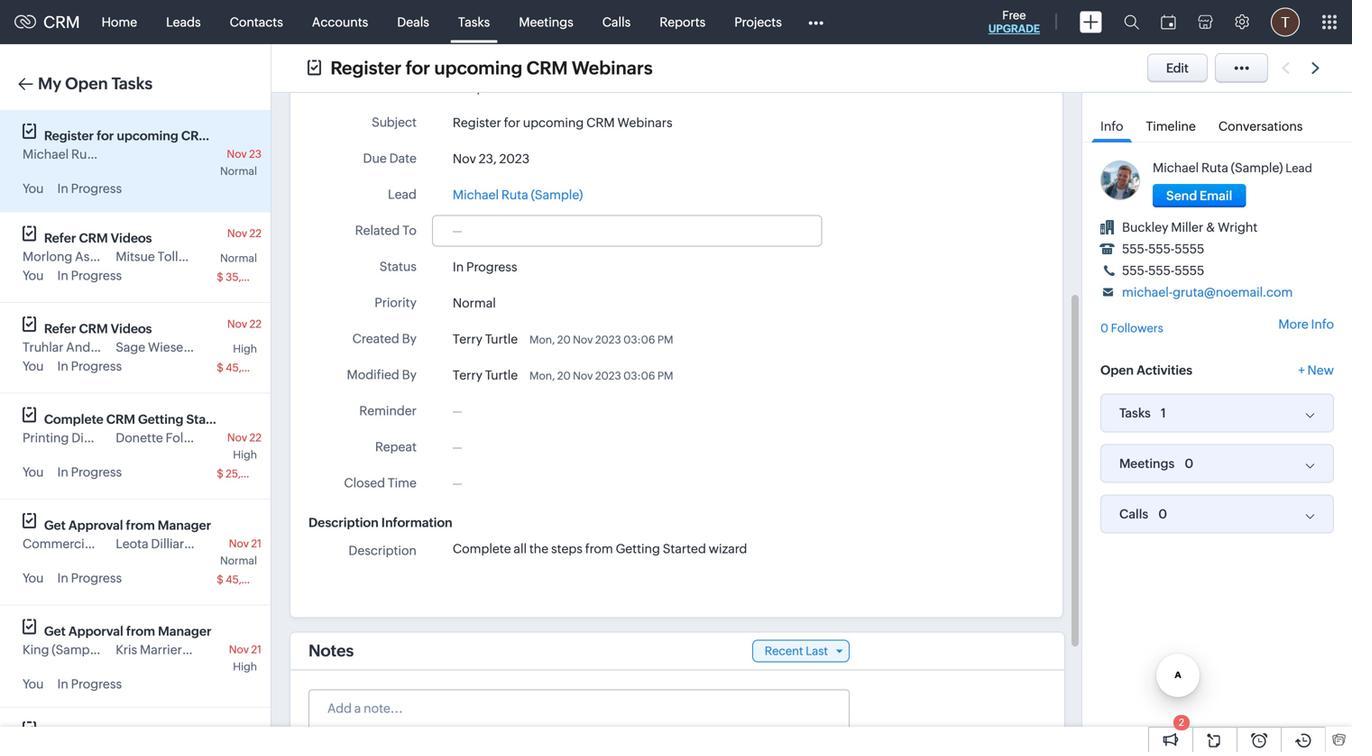Task type: describe. For each thing, give the bounding box(es) containing it.
dimensions
[[71, 431, 140, 445]]

Add a note... field
[[309, 699, 848, 717]]

1 horizontal spatial register
[[330, 58, 402, 78]]

$ 45,000.00 for sage wieser (sample)
[[217, 362, 281, 374]]

1 vertical spatial steps
[[551, 541, 583, 556]]

nov 23, 2023
[[453, 151, 530, 166]]

wizard
[[709, 541, 747, 556]]

progress for kris marrier (sample)
[[71, 677, 122, 691]]

(sample) for mitsue tollner (sample)
[[200, 249, 252, 264]]

free upgrade
[[988, 9, 1040, 35]]

leota dilliard (sample)
[[116, 537, 246, 551]]

contacts link
[[215, 0, 297, 44]]

accounts link
[[297, 0, 383, 44]]

manager for dilliard
[[158, 518, 211, 533]]

projects
[[734, 15, 782, 29]]

press
[[97, 537, 128, 551]]

ruta for michael ruta (sample) lead
[[1201, 161, 1228, 175]]

owner
[[377, 78, 417, 93]]

associates
[[75, 249, 138, 264]]

register inside register for upcoming crm webinars nov 23
[[44, 129, 94, 143]]

1 horizontal spatial info
[[1311, 317, 1334, 331]]

search image
[[1124, 14, 1139, 30]]

gruta@noemail.com
[[1173, 285, 1293, 299]]

0 vertical spatial register for upcoming crm webinars
[[330, 58, 653, 78]]

turtle for modified by
[[485, 368, 518, 382]]

1 terry from the top
[[453, 80, 482, 95]]

recent last
[[765, 644, 828, 658]]

complete for complete all the steps from getting started wizard
[[453, 541, 511, 556]]

closed time
[[344, 476, 417, 490]]

description for description information
[[308, 515, 379, 530]]

2 truhlar from the left
[[93, 340, 134, 354]]

1 horizontal spatial meetings
[[1119, 456, 1175, 471]]

more
[[1278, 317, 1308, 331]]

get approval from manager nov 21
[[44, 518, 262, 550]]

2 horizontal spatial register
[[453, 115, 501, 130]]

recent
[[765, 644, 803, 658]]

1 horizontal spatial michael ruta (sample) link
[[1153, 161, 1283, 175]]

due date
[[363, 151, 417, 165]]

progress for mitsue tollner (sample)
[[71, 268, 122, 283]]

kris
[[116, 643, 137, 657]]

03:06 for modified by
[[623, 370, 655, 382]]

1
[[1161, 406, 1166, 420]]

time
[[388, 476, 417, 490]]

more info
[[1278, 317, 1334, 331]]

nov inside the get apporval from manager nov 21
[[229, 644, 249, 656]]

donette
[[116, 431, 163, 445]]

20 for created by
[[557, 334, 571, 346]]

status
[[380, 259, 417, 274]]

refer crm videos for associates
[[44, 231, 152, 245]]

date
[[389, 151, 417, 165]]

info link
[[1091, 106, 1132, 143]]

created
[[352, 331, 399, 346]]

register for upcoming crm webinars nov 23
[[44, 129, 270, 160]]

in progress for sage wieser (sample)
[[57, 359, 122, 373]]

open activities
[[1100, 363, 1192, 377]]

22 for sage wieser (sample)
[[249, 318, 262, 330]]

2
[[1179, 717, 1184, 728]]

previous record image
[[1282, 62, 1290, 74]]

profile image
[[1271, 8, 1300, 37]]

(sample) for donette foller (sample)
[[201, 431, 253, 445]]

progress for leota dilliard (sample)
[[71, 571, 122, 585]]

kris marrier (sample)
[[116, 643, 237, 657]]

progress for sage wieser (sample)
[[71, 359, 122, 373]]

deals link
[[383, 0, 444, 44]]

crm inside register for upcoming crm webinars nov 23
[[181, 129, 210, 143]]

apporval
[[68, 624, 123, 639]]

$ for wieser
[[217, 362, 223, 374]]

sage
[[116, 340, 145, 354]]

2 vertical spatial tasks
[[1119, 406, 1151, 420]]

reminder
[[359, 403, 417, 418]]

2023 for created by
[[595, 334, 621, 346]]

michael-gruta@noemail.com
[[1122, 285, 1293, 299]]

1 horizontal spatial getting
[[616, 541, 660, 556]]

in progress for leota dilliard (sample)
[[57, 571, 122, 585]]

refer for morlong
[[44, 231, 76, 245]]

to
[[143, 727, 155, 741]]

morlong
[[23, 249, 72, 264]]

21 for kris marrier (sample)
[[251, 644, 262, 656]]

0 vertical spatial open
[[65, 74, 108, 93]]

commercial
[[23, 537, 94, 551]]

$ 45,000.00 for leota dilliard (sample)
[[217, 574, 281, 586]]

2 horizontal spatial for
[[504, 115, 520, 130]]

35,000.00
[[226, 271, 281, 283]]

progress down michael ruta (sample) normal
[[71, 181, 122, 196]]

22 for mitsue tollner (sample)
[[249, 227, 262, 239]]

high for sage wieser (sample)
[[233, 343, 257, 355]]

normal inside michael ruta (sample) normal
[[220, 165, 257, 177]]

modified
[[347, 367, 399, 382]]

reports link
[[645, 0, 720, 44]]

description information
[[308, 515, 452, 530]]

wieser
[[148, 340, 188, 354]]

king
[[23, 643, 49, 657]]

calls inside 'link'
[[602, 15, 631, 29]]

in progress for mitsue tollner (sample)
[[57, 268, 122, 283]]

progress for donette foller (sample)
[[71, 465, 122, 479]]

+
[[1298, 363, 1305, 377]]

high for donette foller (sample)
[[233, 449, 257, 461]]

projects link
[[720, 0, 796, 44]]

morlong associates
[[23, 249, 138, 264]]

related
[[355, 223, 400, 238]]

in progress down michael ruta (sample) normal
[[57, 181, 122, 196]]

&
[[1206, 220, 1215, 235]]

1 vertical spatial register for upcoming crm webinars
[[453, 115, 672, 130]]

normal up $ 35,000.00
[[220, 252, 257, 264]]

+ new
[[1298, 363, 1334, 377]]

(sample) for michael ruta (sample) lead
[[1231, 161, 1283, 175]]

you for morlong associates
[[23, 268, 44, 283]]

notes
[[308, 642, 354, 660]]

in progress for kris marrier (sample)
[[57, 677, 122, 691]]

in progress down michael ruta (sample)
[[453, 260, 517, 274]]

mon, for created by
[[529, 334, 555, 346]]

(sample) for kris marrier (sample)
[[185, 643, 237, 657]]

1 vertical spatial michael ruta (sample) link
[[453, 185, 583, 204]]

activities
[[1137, 363, 1192, 377]]

in for mitsue tollner (sample)
[[57, 268, 68, 283]]

ruta for michael ruta (sample) normal
[[71, 147, 98, 161]]

all
[[514, 541, 527, 556]]

reports
[[660, 15, 706, 29]]

edit button
[[1147, 54, 1208, 83]]

for inside register for upcoming crm webinars nov 23
[[97, 129, 114, 143]]

buckley miller & wright
[[1122, 220, 1258, 235]]

truhlar and truhlar attys
[[23, 340, 167, 354]]

terry for modified by
[[453, 368, 482, 382]]

crm inside 'complete crm getting started steps nov 22'
[[106, 412, 135, 427]]

23
[[249, 148, 262, 160]]

steps inside 'complete crm getting started steps nov 22'
[[234, 412, 266, 427]]

webinars inside register for upcoming crm webinars nov 23
[[213, 129, 270, 143]]

followers
[[1111, 322, 1163, 335]]

new
[[1307, 363, 1334, 377]]

related to
[[355, 223, 417, 238]]

michael-gruta@noemail.com link
[[1122, 285, 1293, 299]]

conversations
[[1218, 119, 1303, 133]]

michael ruta (sample)
[[453, 187, 583, 202]]

leads link
[[152, 0, 215, 44]]

from for leota dilliard (sample)
[[126, 518, 155, 533]]

45,000.00 for leota dilliard (sample)
[[226, 574, 281, 586]]

more info link
[[1278, 317, 1334, 331]]

in for sage wieser (sample)
[[57, 359, 68, 373]]

started inside 'complete crm getting started steps nov 22'
[[186, 412, 231, 427]]

1 turtle from the top
[[485, 80, 518, 95]]

upcoming down the tasks link
[[434, 58, 522, 78]]

0 for calls
[[1158, 507, 1167, 521]]

$ 35,000.00
[[217, 271, 281, 283]]

priority
[[375, 295, 417, 310]]

home link
[[87, 0, 152, 44]]

2 5555 from the top
[[1175, 263, 1204, 278]]

0 horizontal spatial meetings
[[519, 15, 573, 29]]

in for leota dilliard (sample)
[[57, 571, 68, 585]]

getting inside 'complete crm getting started steps nov 22'
[[138, 412, 183, 427]]

1 you from the top
[[23, 181, 44, 196]]

get for get apporval from manager
[[44, 624, 66, 639]]

2 555-555-5555 from the top
[[1122, 263, 1204, 278]]

2023 for modified by
[[595, 370, 621, 382]]

1 horizontal spatial calls
[[1119, 507, 1148, 521]]

last
[[806, 644, 828, 658]]

accounts
[[312, 15, 368, 29]]

ruta for michael ruta (sample)
[[501, 187, 528, 202]]

create menu element
[[1069, 0, 1113, 44]]

0 vertical spatial 2023
[[499, 151, 530, 166]]

1 terry turtle from the top
[[453, 80, 518, 95]]

lead inside michael ruta (sample) lead
[[1286, 161, 1312, 175]]

customize crm to your needs
[[44, 727, 225, 741]]



Task type: locate. For each thing, give the bounding box(es) containing it.
you down truhlar and truhlar attys
[[23, 359, 44, 373]]

by for created by
[[402, 331, 417, 346]]

by right modified
[[402, 367, 417, 382]]

search element
[[1113, 0, 1150, 44]]

refer crm videos
[[44, 231, 152, 245], [44, 322, 152, 336]]

4 you from the top
[[23, 465, 44, 479]]

for up nov 23, 2023
[[504, 115, 520, 130]]

2 horizontal spatial 0
[[1185, 456, 1193, 471]]

progress down press
[[71, 571, 122, 585]]

refer
[[44, 231, 76, 245], [44, 322, 76, 336]]

complete all the steps from getting started wizard
[[453, 541, 747, 556]]

normal down leota dilliard (sample)
[[220, 555, 257, 567]]

info left timeline
[[1100, 119, 1123, 133]]

turtle
[[485, 80, 518, 95], [485, 332, 518, 346], [485, 368, 518, 382]]

0 vertical spatial 5555
[[1175, 242, 1204, 256]]

pm for created by
[[657, 334, 673, 346]]

0 vertical spatial steps
[[234, 412, 266, 427]]

1 vertical spatial mon,
[[529, 370, 555, 382]]

in progress down truhlar and truhlar attys
[[57, 359, 122, 373]]

started up donette foller (sample)
[[186, 412, 231, 427]]

1 vertical spatial 22
[[249, 318, 262, 330]]

register for upcoming crm webinars up nov 23, 2023
[[453, 115, 672, 130]]

0 vertical spatial nov 22
[[227, 227, 262, 239]]

0 vertical spatial videos
[[111, 231, 152, 245]]

1 vertical spatial refer crm videos
[[44, 322, 152, 336]]

mitsue
[[116, 249, 155, 264]]

tollner
[[158, 249, 198, 264]]

terry turtle
[[453, 80, 518, 95], [453, 332, 518, 346], [453, 368, 518, 382]]

5555
[[1175, 242, 1204, 256], [1175, 263, 1204, 278]]

1 horizontal spatial steps
[[551, 541, 583, 556]]

1 vertical spatial pm
[[657, 370, 673, 382]]

complete for complete crm getting started steps nov 22
[[44, 412, 103, 427]]

2 vertical spatial terry
[[453, 368, 482, 382]]

3 terry from the top
[[453, 368, 482, 382]]

refer up and
[[44, 322, 76, 336]]

in right status
[[453, 260, 464, 274]]

21 inside the get apporval from manager nov 21
[[251, 644, 262, 656]]

get inside the get apporval from manager nov 21
[[44, 624, 66, 639]]

complete
[[44, 412, 103, 427], [453, 541, 511, 556]]

1 horizontal spatial 0
[[1158, 507, 1167, 521]]

miller
[[1171, 220, 1203, 235]]

calendar image
[[1161, 15, 1176, 29]]

create menu image
[[1080, 11, 1102, 33]]

michael ruta (sample) lead
[[1153, 161, 1312, 175]]

2 21 from the top
[[251, 644, 262, 656]]

by
[[402, 331, 417, 346], [402, 367, 417, 382]]

22 down 35,000.00
[[249, 318, 262, 330]]

michael for michael ruta (sample) normal
[[23, 147, 69, 161]]

videos up "sage"
[[111, 322, 152, 336]]

michael down 23,
[[453, 187, 499, 202]]

2 vertical spatial terry turtle
[[453, 368, 518, 382]]

1 vertical spatial 2023
[[595, 334, 621, 346]]

0 vertical spatial high
[[233, 343, 257, 355]]

0 vertical spatial refer
[[44, 231, 76, 245]]

ruta inside michael ruta (sample) normal
[[71, 147, 98, 161]]

in progress down 'king (sample)'
[[57, 677, 122, 691]]

and
[[66, 340, 90, 354]]

meetings left the calls 'link' on the left top of the page
[[519, 15, 573, 29]]

0 followers
[[1100, 322, 1163, 335]]

mon, for modified by
[[529, 370, 555, 382]]

refer crm videos for and
[[44, 322, 152, 336]]

from up leota
[[126, 518, 155, 533]]

1 vertical spatial started
[[663, 541, 706, 556]]

0 vertical spatial from
[[126, 518, 155, 533]]

0 horizontal spatial ruta
[[71, 147, 98, 161]]

from right the
[[585, 541, 613, 556]]

progress down michael ruta (sample)
[[466, 260, 517, 274]]

555-555-5555 down buckley on the right of the page
[[1122, 242, 1204, 256]]

started left "wizard"
[[663, 541, 706, 556]]

1 vertical spatial videos
[[111, 322, 152, 336]]

needs
[[188, 727, 225, 741]]

2 high from the top
[[233, 449, 257, 461]]

4 $ from the top
[[217, 574, 223, 586]]

mon, 20 nov 2023 03:06 pm for modified by
[[529, 370, 673, 382]]

1 vertical spatial mon, 20 nov 2023 03:06 pm
[[529, 370, 673, 382]]

complete up printing dimensions at the left
[[44, 412, 103, 427]]

2 refer crm videos from the top
[[44, 322, 152, 336]]

2 pm from the top
[[657, 370, 673, 382]]

michael for michael ruta (sample) lead
[[1153, 161, 1199, 175]]

turtle for created by
[[485, 332, 518, 346]]

from inside get approval from manager nov 21
[[126, 518, 155, 533]]

5 you from the top
[[23, 571, 44, 585]]

printing dimensions
[[23, 431, 140, 445]]

2 vertical spatial turtle
[[485, 368, 518, 382]]

steps up $ 25,000.00
[[234, 412, 266, 427]]

1 mon, from the top
[[529, 334, 555, 346]]

1 vertical spatial $ 45,000.00
[[217, 574, 281, 586]]

1 vertical spatial meetings
[[1119, 456, 1175, 471]]

$ for dilliard
[[217, 574, 223, 586]]

refer crm videos up associates
[[44, 231, 152, 245]]

1 vertical spatial tasks
[[112, 74, 153, 93]]

1 vertical spatial high
[[233, 449, 257, 461]]

20
[[557, 334, 571, 346], [557, 370, 571, 382]]

(sample)
[[101, 147, 153, 161], [1231, 161, 1283, 175], [531, 187, 583, 202], [200, 249, 252, 264], [191, 340, 243, 354], [201, 431, 253, 445], [194, 537, 246, 551], [52, 643, 104, 657], [185, 643, 237, 657]]

nov
[[227, 148, 247, 160], [453, 151, 476, 166], [227, 227, 247, 239], [227, 318, 247, 330], [573, 334, 593, 346], [573, 370, 593, 382], [227, 432, 247, 444], [229, 538, 249, 550], [229, 644, 249, 656]]

printing
[[23, 431, 69, 445]]

1 vertical spatial 20
[[557, 370, 571, 382]]

0 vertical spatial 03:06
[[623, 334, 655, 346]]

1 horizontal spatial ruta
[[501, 187, 528, 202]]

1 refer crm videos from the top
[[44, 231, 152, 245]]

nov inside get approval from manager nov 21
[[229, 538, 249, 550]]

foller
[[166, 431, 198, 445]]

(sample) for leota dilliard (sample)
[[194, 537, 246, 551]]

2 horizontal spatial tasks
[[1119, 406, 1151, 420]]

meetings link
[[504, 0, 588, 44]]

open down 0 followers
[[1100, 363, 1134, 377]]

2 terry from the top
[[453, 332, 482, 346]]

meetings down 1
[[1119, 456, 1175, 471]]

2 45,000.00 from the top
[[226, 574, 281, 586]]

ruta down my open tasks on the left top
[[71, 147, 98, 161]]

modified by
[[347, 367, 417, 382]]

you for truhlar and truhlar attys
[[23, 359, 44, 373]]

getting left "wizard"
[[616, 541, 660, 556]]

home
[[102, 15, 137, 29]]

terry turtle for created by
[[453, 332, 518, 346]]

attys
[[136, 340, 167, 354]]

register
[[330, 58, 402, 78], [453, 115, 501, 130], [44, 129, 94, 143]]

0 vertical spatial getting
[[138, 412, 183, 427]]

3 high from the top
[[233, 661, 257, 673]]

(sample) for michael ruta (sample)
[[531, 187, 583, 202]]

ruta up &
[[1201, 161, 1228, 175]]

terry
[[453, 80, 482, 95], [453, 332, 482, 346], [453, 368, 482, 382]]

you down morlong
[[23, 268, 44, 283]]

michael down my
[[23, 147, 69, 161]]

refer up morlong
[[44, 231, 76, 245]]

nov 22 for sage wieser (sample)
[[227, 318, 262, 330]]

complete left the all
[[453, 541, 511, 556]]

1 horizontal spatial lead
[[1286, 161, 1312, 175]]

1 20 from the top
[[557, 334, 571, 346]]

2 refer from the top
[[44, 322, 76, 336]]

2 03:06 from the top
[[623, 370, 655, 382]]

0 horizontal spatial lead
[[388, 187, 417, 201]]

0 horizontal spatial 0
[[1100, 322, 1108, 335]]

1 vertical spatial 21
[[251, 644, 262, 656]]

2 $ 45,000.00 from the top
[[217, 574, 281, 586]]

get inside get approval from manager nov 21
[[44, 518, 66, 533]]

21 inside get approval from manager nov 21
[[251, 538, 262, 550]]

lead down conversations
[[1286, 161, 1312, 175]]

mon, 20 nov 2023 03:06 pm
[[529, 334, 673, 346], [529, 370, 673, 382]]

1 vertical spatial getting
[[616, 541, 660, 556]]

getting
[[138, 412, 183, 427], [616, 541, 660, 556]]

3 22 from the top
[[249, 432, 262, 444]]

1 vertical spatial manager
[[158, 624, 211, 639]]

from for kris marrier (sample)
[[126, 624, 155, 639]]

refer crm videos up truhlar and truhlar attys
[[44, 322, 152, 336]]

2 horizontal spatial ruta
[[1201, 161, 1228, 175]]

my open tasks
[[38, 74, 153, 93]]

tasks left 1
[[1119, 406, 1151, 420]]

1 vertical spatial lead
[[388, 187, 417, 201]]

terry turtle for modified by
[[453, 368, 518, 382]]

2 terry turtle from the top
[[453, 332, 518, 346]]

1 nov 22 from the top
[[227, 227, 262, 239]]

upcoming up michael ruta (sample) normal
[[117, 129, 178, 143]]

in progress for donette foller (sample)
[[57, 465, 122, 479]]

1 mon, 20 nov 2023 03:06 pm from the top
[[529, 334, 673, 346]]

truhlar
[[23, 340, 64, 354], [93, 340, 134, 354]]

high up $ 25,000.00
[[233, 449, 257, 461]]

$ 45,000.00 down leota dilliard (sample)
[[217, 574, 281, 586]]

upgrade
[[988, 23, 1040, 35]]

0 horizontal spatial info
[[1100, 119, 1123, 133]]

conversations link
[[1209, 106, 1312, 142]]

2 22 from the top
[[249, 318, 262, 330]]

register down my
[[44, 129, 94, 143]]

terry down the tasks link
[[453, 80, 482, 95]]

description down description information
[[348, 543, 417, 558]]

timeline
[[1146, 119, 1196, 133]]

0 horizontal spatial open
[[65, 74, 108, 93]]

1 vertical spatial terry
[[453, 332, 482, 346]]

$ 25,000.00
[[217, 468, 280, 480]]

5555 down buckley miller & wright
[[1175, 242, 1204, 256]]

high for kris marrier (sample)
[[233, 661, 257, 673]]

in down 'king (sample)'
[[57, 677, 68, 691]]

0 for meetings
[[1185, 456, 1193, 471]]

michael down timeline
[[1153, 161, 1199, 175]]

ruta down nov 23, 2023
[[501, 187, 528, 202]]

21 for leota dilliard (sample)
[[251, 538, 262, 550]]

0 vertical spatial mon,
[[529, 334, 555, 346]]

get apporval from manager nov 21
[[44, 624, 262, 656]]

1 truhlar from the left
[[23, 340, 64, 354]]

nov inside 'complete crm getting started steps nov 22'
[[227, 432, 247, 444]]

0 horizontal spatial michael
[[23, 147, 69, 161]]

description down closed
[[308, 515, 379, 530]]

nov inside register for upcoming crm webinars nov 23
[[227, 148, 247, 160]]

1 vertical spatial 45,000.00
[[226, 574, 281, 586]]

manager for marrier
[[158, 624, 211, 639]]

register down accounts link
[[330, 58, 402, 78]]

0 vertical spatial calls
[[602, 15, 631, 29]]

high down kris marrier (sample)
[[233, 661, 257, 673]]

normal down the 23
[[220, 165, 257, 177]]

1 555-555-5555 from the top
[[1122, 242, 1204, 256]]

0 vertical spatial mon, 20 nov 2023 03:06 pm
[[529, 334, 673, 346]]

1 horizontal spatial open
[[1100, 363, 1134, 377]]

555-
[[1122, 242, 1148, 256], [1148, 242, 1175, 256], [1122, 263, 1148, 278], [1148, 263, 1175, 278]]

1 $ 45,000.00 from the top
[[217, 362, 281, 374]]

michael ruta (sample) link
[[1153, 161, 1283, 175], [453, 185, 583, 204]]

progress down associates
[[71, 268, 122, 283]]

1 vertical spatial from
[[585, 541, 613, 556]]

1 22 from the top
[[249, 227, 262, 239]]

45,000.00 down sage wieser (sample)
[[226, 362, 281, 374]]

you
[[23, 181, 44, 196], [23, 268, 44, 283], [23, 359, 44, 373], [23, 465, 44, 479], [23, 571, 44, 585], [23, 677, 44, 691]]

0 vertical spatial 20
[[557, 334, 571, 346]]

6 you from the top
[[23, 677, 44, 691]]

due
[[363, 151, 387, 165]]

$ down leota dilliard (sample)
[[217, 574, 223, 586]]

calls link
[[588, 0, 645, 44]]

1 get from the top
[[44, 518, 66, 533]]

high down $ 35,000.00
[[233, 343, 257, 355]]

Other Modules field
[[796, 8, 835, 37]]

you for printing dimensions
[[23, 465, 44, 479]]

2 you from the top
[[23, 268, 44, 283]]

1 $ from the top
[[217, 271, 223, 283]]

get for get approval from manager
[[44, 518, 66, 533]]

1 vertical spatial nov 22
[[227, 318, 262, 330]]

michael for michael ruta (sample)
[[453, 187, 499, 202]]

0 vertical spatial lead
[[1286, 161, 1312, 175]]

2 by from the top
[[402, 367, 417, 382]]

2 20 from the top
[[557, 370, 571, 382]]

22 up 25,000.00
[[249, 432, 262, 444]]

from up kris
[[126, 624, 155, 639]]

terry right "modified by"
[[453, 368, 482, 382]]

king (sample)
[[23, 643, 104, 657]]

mon, 20 nov 2023 03:06 pm for created by
[[529, 334, 673, 346]]

terry for created by
[[453, 332, 482, 346]]

0 horizontal spatial steps
[[234, 412, 266, 427]]

2 vertical spatial 0
[[1158, 507, 1167, 521]]

2 mon, 20 nov 2023 03:06 pm from the top
[[529, 370, 673, 382]]

23,
[[479, 151, 497, 166]]

3 $ from the top
[[217, 468, 223, 480]]

$ left 35,000.00
[[217, 271, 223, 283]]

repeat
[[375, 440, 417, 454]]

mitsue tollner (sample)
[[116, 249, 252, 264]]

1 vertical spatial description
[[348, 543, 417, 558]]

0 horizontal spatial started
[[186, 412, 231, 427]]

by right created
[[402, 331, 417, 346]]

tasks right deals link
[[458, 15, 490, 29]]

None button
[[1153, 184, 1246, 207]]

buckley
[[1122, 220, 1168, 235]]

you down printing
[[23, 465, 44, 479]]

progress down truhlar and truhlar attys
[[71, 359, 122, 373]]

1 high from the top
[[233, 343, 257, 355]]

in progress down morlong associates
[[57, 268, 122, 283]]

in down and
[[57, 359, 68, 373]]

0 vertical spatial $ 45,000.00
[[217, 362, 281, 374]]

nov 22 up $ 35,000.00
[[227, 227, 262, 239]]

you for king (sample)
[[23, 677, 44, 691]]

tasks
[[458, 15, 490, 29], [112, 74, 153, 93], [1119, 406, 1151, 420]]

normal right 'priority' on the top left of the page
[[453, 296, 496, 310]]

1 horizontal spatial michael
[[453, 187, 499, 202]]

1 horizontal spatial truhlar
[[93, 340, 134, 354]]

1 21 from the top
[[251, 538, 262, 550]]

you for commercial press
[[23, 571, 44, 585]]

3 turtle from the top
[[485, 368, 518, 382]]

45,000.00 down leota dilliard (sample)
[[226, 574, 281, 586]]

22 up 35,000.00
[[249, 227, 262, 239]]

0 horizontal spatial calls
[[602, 15, 631, 29]]

$ for foller
[[217, 468, 223, 480]]

progress down kris
[[71, 677, 122, 691]]

michael ruta (sample) link down nov 23, 2023
[[453, 185, 583, 204]]

info
[[1100, 119, 1123, 133], [1311, 317, 1334, 331]]

you down commercial
[[23, 571, 44, 585]]

register for upcoming crm webinars down the tasks link
[[330, 58, 653, 78]]

25,000.00
[[226, 468, 280, 480]]

1 03:06 from the top
[[623, 334, 655, 346]]

1 vertical spatial refer
[[44, 322, 76, 336]]

5555 up "michael-gruta@noemail.com" link
[[1175, 263, 1204, 278]]

1 horizontal spatial for
[[406, 58, 430, 78]]

subject
[[372, 115, 417, 129]]

donette foller (sample)
[[116, 431, 253, 445]]

1 horizontal spatial tasks
[[458, 15, 490, 29]]

45,000.00 for sage wieser (sample)
[[226, 362, 281, 374]]

22 inside 'complete crm getting started steps nov 22'
[[249, 432, 262, 444]]

in progress
[[57, 181, 122, 196], [453, 260, 517, 274], [57, 268, 122, 283], [57, 359, 122, 373], [57, 465, 122, 479], [57, 571, 122, 585], [57, 677, 122, 691]]

2 horizontal spatial michael
[[1153, 161, 1199, 175]]

2 vertical spatial 2023
[[595, 370, 621, 382]]

info inside info link
[[1100, 119, 1123, 133]]

0 vertical spatial 555-555-5555
[[1122, 242, 1204, 256]]

1 vertical spatial calls
[[1119, 507, 1148, 521]]

closed
[[344, 476, 385, 490]]

by for modified by
[[402, 367, 417, 382]]

videos for sage
[[111, 322, 152, 336]]

2 get from the top
[[44, 624, 66, 639]]

contacts
[[230, 15, 283, 29]]

from inside the get apporval from manager nov 21
[[126, 624, 155, 639]]

0 vertical spatial by
[[402, 331, 417, 346]]

20 for modified by
[[557, 370, 571, 382]]

in progress down printing dimensions at the left
[[57, 465, 122, 479]]

2 $ from the top
[[217, 362, 223, 374]]

from
[[126, 518, 155, 533], [585, 541, 613, 556], [126, 624, 155, 639]]

0 vertical spatial terry turtle
[[453, 80, 518, 95]]

manager up leota dilliard (sample)
[[158, 518, 211, 533]]

1 vertical spatial by
[[402, 367, 417, 382]]

0 horizontal spatial register
[[44, 129, 94, 143]]

0 horizontal spatial for
[[97, 129, 114, 143]]

1 by from the top
[[402, 331, 417, 346]]

0 vertical spatial info
[[1100, 119, 1123, 133]]

tasks down home link
[[112, 74, 153, 93]]

3 terry turtle from the top
[[453, 368, 518, 382]]

3 you from the top
[[23, 359, 44, 373]]

0 vertical spatial tasks
[[458, 15, 490, 29]]

leads
[[166, 15, 201, 29]]

videos for mitsue
[[111, 231, 152, 245]]

(sample) for michael ruta (sample) normal
[[101, 147, 153, 161]]

manager up kris marrier (sample)
[[158, 624, 211, 639]]

0 vertical spatial get
[[44, 518, 66, 533]]

1 horizontal spatial started
[[663, 541, 706, 556]]

refer for truhlar
[[44, 322, 76, 336]]

1 5555 from the top
[[1175, 242, 1204, 256]]

profile element
[[1260, 0, 1311, 44]]

1 refer from the top
[[44, 231, 76, 245]]

21 down 25,000.00
[[251, 538, 262, 550]]

michael-
[[1122, 285, 1173, 299]]

description for description
[[348, 543, 417, 558]]

0 horizontal spatial truhlar
[[23, 340, 64, 354]]

0 vertical spatial terry
[[453, 80, 482, 95]]

2 vertical spatial high
[[233, 661, 257, 673]]

in down morlong
[[57, 268, 68, 283]]

crm link
[[14, 13, 80, 31]]

created by
[[352, 331, 417, 346]]

steps right the
[[551, 541, 583, 556]]

0 vertical spatial 45,000.00
[[226, 362, 281, 374]]

21 left notes
[[251, 644, 262, 656]]

complete inside 'complete crm getting started steps nov 22'
[[44, 412, 103, 427]]

0 horizontal spatial tasks
[[112, 74, 153, 93]]

0 vertical spatial pm
[[657, 334, 673, 346]]

truhlar right and
[[93, 340, 134, 354]]

$ left 25,000.00
[[217, 468, 223, 480]]

leota
[[116, 537, 148, 551]]

information
[[381, 515, 452, 530]]

1 videos from the top
[[111, 231, 152, 245]]

1 45,000.00 from the top
[[226, 362, 281, 374]]

nov 22 for mitsue tollner (sample)
[[227, 227, 262, 239]]

michael ruta (sample) normal
[[23, 147, 257, 177]]

progress down dimensions
[[71, 465, 122, 479]]

2023
[[499, 151, 530, 166], [595, 334, 621, 346], [595, 370, 621, 382]]

tasks link
[[444, 0, 504, 44]]

0 vertical spatial manager
[[158, 518, 211, 533]]

$ for tollner
[[217, 271, 223, 283]]

upcoming inside register for upcoming crm webinars nov 23
[[117, 129, 178, 143]]

2 turtle from the top
[[485, 332, 518, 346]]

1 pm from the top
[[657, 334, 673, 346]]

your
[[158, 727, 185, 741]]

pm for modified by
[[657, 370, 673, 382]]

(sample) inside michael ruta (sample) normal
[[101, 147, 153, 161]]

in for kris marrier (sample)
[[57, 677, 68, 691]]

(sample) for sage wieser (sample)
[[191, 340, 243, 354]]

in progress down commercial press
[[57, 571, 122, 585]]

0 horizontal spatial complete
[[44, 412, 103, 427]]

manager inside the get apporval from manager nov 21
[[158, 624, 211, 639]]

manager inside get approval from manager nov 21
[[158, 518, 211, 533]]

03:06 for created by
[[623, 334, 655, 346]]

register up 23,
[[453, 115, 501, 130]]

get up commercial
[[44, 518, 66, 533]]

2 nov 22 from the top
[[227, 318, 262, 330]]

0 vertical spatial 0
[[1100, 322, 1108, 335]]

videos
[[111, 231, 152, 245], [111, 322, 152, 336]]

edit
[[1166, 61, 1189, 75]]

2 vertical spatial from
[[126, 624, 155, 639]]

approval
[[68, 518, 123, 533]]

for up michael ruta (sample) normal
[[97, 129, 114, 143]]

0 vertical spatial 22
[[249, 227, 262, 239]]

description
[[308, 515, 379, 530], [348, 543, 417, 558]]

next record image
[[1311, 62, 1323, 74]]

michael inside michael ruta (sample) normal
[[23, 147, 69, 161]]

you down king
[[23, 677, 44, 691]]

terry right created by at top left
[[453, 332, 482, 346]]

in down printing
[[57, 465, 68, 479]]

info right more
[[1311, 317, 1334, 331]]

in for donette foller (sample)
[[57, 465, 68, 479]]

1 vertical spatial open
[[1100, 363, 1134, 377]]

upcoming up nov 23, 2023
[[523, 115, 584, 130]]

45,000.00
[[226, 362, 281, 374], [226, 574, 281, 586]]

$ down sage wieser (sample)
[[217, 362, 223, 374]]

2 videos from the top
[[111, 322, 152, 336]]

truhlar left and
[[23, 340, 64, 354]]

in up morlong
[[57, 181, 68, 196]]

21
[[251, 538, 262, 550], [251, 644, 262, 656]]

wright
[[1218, 220, 1258, 235]]

upcoming
[[434, 58, 522, 78], [523, 115, 584, 130], [117, 129, 178, 143]]

complete crm getting started steps nov 22
[[44, 412, 266, 444]]

2 mon, from the top
[[529, 370, 555, 382]]

for down deals link
[[406, 58, 430, 78]]



Task type: vqa. For each thing, say whether or not it's contained in the screenshot.


